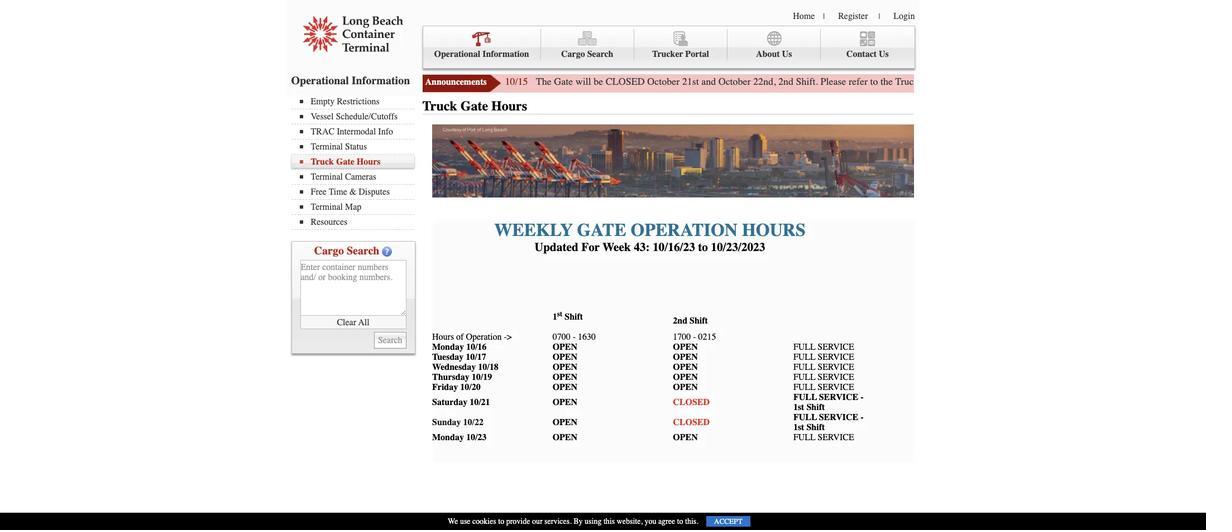 Task type: describe. For each thing, give the bounding box(es) containing it.
register link
[[839, 11, 868, 21]]

trucker
[[652, 49, 684, 59]]

0 vertical spatial truck
[[896, 75, 919, 88]]

1630
[[578, 333, 596, 343]]

status
[[345, 142, 367, 152]]

monday 10/23
[[432, 433, 487, 443]]

terminal map link
[[300, 202, 414, 212]]

tuesday
[[432, 353, 464, 363]]

2 vertical spatial closed
[[673, 418, 710, 428]]

of
[[456, 333, 464, 343]]

further
[[1025, 75, 1053, 88]]

cargo inside "menu bar"
[[561, 49, 585, 59]]

empty
[[311, 97, 335, 107]]

will
[[576, 75, 591, 88]]

free
[[311, 187, 327, 197]]

disputes
[[359, 187, 390, 197]]

cameras
[[345, 172, 377, 182]]

10/15 the gate will be closed october 21st and october 22nd, 2nd shift. please refer to the truck gate hours web page for further gate details for the week.
[[505, 75, 1156, 88]]

gate left the web
[[922, 75, 941, 88]]

0700 - 1630
[[553, 333, 596, 343]]

please
[[821, 75, 847, 88]]

1st for 10/22
[[794, 423, 805, 433]]

gate
[[1055, 75, 1072, 88]]

terminal status link
[[300, 142, 414, 152]]

trac
[[311, 127, 335, 137]]

hours
[[742, 220, 806, 241]]

empty restrictions link
[[300, 97, 414, 107]]

for
[[582, 241, 600, 254]]

cookies
[[473, 517, 497, 527]]

4 full from the top
[[794, 373, 816, 383]]

be
[[594, 75, 603, 88]]

2 the from the left
[[1118, 75, 1130, 88]]

hours left of
[[432, 333, 454, 343]]

10/15
[[505, 75, 528, 88]]

home link
[[793, 11, 815, 21]]

1 for from the left
[[1011, 75, 1023, 88]]

monday for monday 10/23
[[432, 433, 464, 443]]

operation
[[466, 333, 502, 343]]

service for 10/17
[[818, 353, 855, 363]]

full service for monday 10/16
[[794, 343, 855, 353]]

ice
[[840, 383, 855, 393]]

to left this.
[[677, 517, 684, 527]]

hours inside the empty restrictions vessel schedule/cutoffs trac intermodal info terminal status truck gate hours terminal cameras free time & disputes terminal map resources
[[357, 157, 381, 167]]

vessel schedule/cutoffs link
[[300, 112, 414, 122]]

&
[[350, 187, 357, 197]]

1700
[[673, 333, 691, 343]]

week.
[[1132, 75, 1156, 88]]

friday
[[432, 383, 458, 393]]

monday for monday 10/16
[[432, 343, 464, 353]]

43:
[[634, 241, 650, 254]]

to right refer
[[871, 75, 879, 88]]

truck inside the empty restrictions vessel schedule/cutoffs trac intermodal info terminal status truck gate hours terminal cameras free time & disputes terminal map resources
[[311, 157, 334, 167]]

1700 - 0215
[[673, 333, 717, 343]]

empty restrictions vessel schedule/cutoffs trac intermodal info terminal status truck gate hours terminal cameras free time & disputes terminal map resources
[[311, 97, 398, 227]]

refer
[[849, 75, 868, 88]]

contact
[[847, 49, 877, 59]]

0 vertical spatial 2nd
[[779, 75, 794, 88]]

1 vertical spatial operational
[[291, 74, 349, 87]]

contact us
[[847, 49, 889, 59]]

1 st shift​
[[553, 310, 583, 323]]

by
[[574, 517, 583, 527]]

st
[[557, 310, 563, 318]]

hours left the web
[[943, 75, 968, 88]]

to right 10/16/23 on the top right
[[698, 241, 708, 254]]

1 the from the left
[[881, 75, 893, 88]]

3 full from the top
[[794, 363, 816, 373]]

truck gate hours
[[423, 98, 527, 114]]

wednesday 10/18
[[432, 363, 499, 373]]

weekly gate operation hours
[[495, 220, 806, 241]]

sunday
[[432, 418, 461, 428]]

menu bar containing empty restrictions
[[291, 96, 420, 230]]

use
[[460, 517, 471, 527]]

you
[[645, 517, 657, 527]]

full service for tuesday 10/17
[[794, 353, 855, 363]]

gate inside the empty restrictions vessel schedule/cutoffs trac intermodal info terminal status truck gate hours terminal cameras free time & disputes terminal map resources
[[336, 157, 355, 167]]

hours of operation ->
[[432, 333, 512, 343]]

schedule/cutoffs
[[336, 112, 398, 122]]

weekly
[[495, 220, 573, 241]]

1
[[553, 312, 557, 323]]

week
[[603, 241, 631, 254]]

announcements
[[425, 77, 487, 87]]

service for 10/18
[[818, 363, 855, 373]]

about us
[[756, 49, 792, 59]]

monday 10/16
[[432, 343, 487, 353]]

5 full from the top
[[794, 383, 816, 393]]

wednesday
[[432, 363, 476, 373]]

shift.
[[796, 75, 818, 88]]

register
[[839, 11, 868, 21]]

full service for thursday 10/19
[[794, 373, 855, 383]]

restrictions
[[337, 97, 380, 107]]

truck gate hours link
[[300, 157, 414, 167]]

22nd,
[[754, 75, 776, 88]]

us for contact us
[[879, 49, 889, 59]]

accept
[[714, 518, 743, 526]]

time
[[329, 187, 347, 197]]

trucker portal
[[652, 49, 709, 59]]

trucker portal link
[[635, 29, 728, 61]]

menu bar containing operational information
[[423, 26, 915, 69]]

Enter container numbers and/ or booking numbers.  text field
[[300, 260, 406, 316]]

and
[[702, 75, 716, 88]]

operational inside "menu bar"
[[434, 49, 481, 59]]

21st
[[682, 75, 699, 88]]

10/17
[[466, 353, 486, 363]]

2 terminal from the top
[[311, 172, 343, 182]]

2 for from the left
[[1103, 75, 1115, 88]]

web
[[970, 75, 987, 88]]

resources
[[311, 217, 348, 227]]

clear all
[[337, 318, 370, 328]]

0 vertical spatial shift
[[690, 316, 708, 326]]

all
[[358, 318, 370, 328]]



Task type: vqa. For each thing, say whether or not it's contained in the screenshot.
OOL 40HQ cell
no



Task type: locate. For each thing, give the bounding box(es) containing it.
to left provide
[[498, 517, 505, 527]]

1 vertical spatial 2nd
[[673, 316, 688, 326]]

10/16
[[466, 343, 487, 353]]

truck
[[896, 75, 919, 88], [423, 98, 457, 114], [311, 157, 334, 167]]

us inside about us link
[[782, 49, 792, 59]]

0 horizontal spatial operational information
[[291, 74, 410, 87]]

0 vertical spatial monday
[[432, 343, 464, 353]]

website,
[[617, 517, 643, 527]]

us for about us
[[782, 49, 792, 59]]

2 us from the left
[[879, 49, 889, 59]]

operational information inside "menu bar"
[[434, 49, 529, 59]]

2nd up 1700 at right bottom
[[673, 316, 688, 326]]

operation
[[631, 220, 738, 241]]

2nd
[[779, 75, 794, 88], [673, 316, 688, 326]]

1 horizontal spatial information
[[483, 49, 529, 59]]

7 full from the top
[[794, 413, 817, 423]]

cargo down resources
[[314, 245, 344, 258]]

1 1st from the top
[[794, 403, 805, 413]]

cargo up will at the left of the page
[[561, 49, 585, 59]]

us right contact
[[879, 49, 889, 59]]

5 full service from the top
[[794, 433, 855, 443]]

thursday 10/19
[[432, 373, 492, 383]]

shift​
[[565, 312, 583, 323]]

0 horizontal spatial us
[[782, 49, 792, 59]]

using
[[585, 517, 602, 527]]

3 full service from the top
[[794, 363, 855, 373]]

portal
[[686, 49, 709, 59]]

shift for sunday 10/22
[[807, 423, 825, 433]]

tuesday 10/17
[[432, 353, 486, 363]]

updated for week 43: 10/16/23 to 10/23/2023
[[535, 241, 766, 254]]

0 horizontal spatial 2nd
[[673, 316, 688, 326]]

service
[[818, 343, 855, 353], [818, 353, 855, 363], [818, 363, 855, 373], [818, 373, 855, 383], [819, 393, 859, 403], [819, 413, 859, 423], [818, 433, 855, 443]]

1 full service from the top
[[794, 343, 855, 353]]

0 vertical spatial search
[[588, 49, 614, 59]]

agree
[[659, 517, 676, 527]]

0 horizontal spatial operational
[[291, 74, 349, 87]]

login link
[[894, 11, 915, 21]]

information up 10/15
[[483, 49, 529, 59]]

this.
[[685, 517, 699, 527]]

menu bar
[[423, 26, 915, 69], [291, 96, 420, 230]]

map
[[345, 202, 362, 212]]

friday 10/20
[[432, 383, 481, 393]]

-
[[504, 333, 507, 343], [573, 333, 576, 343], [693, 333, 696, 343], [861, 393, 864, 403], [861, 413, 864, 423]]

2 full from the top
[[794, 353, 816, 363]]

monday up the wednesday
[[432, 343, 464, 353]]

>
[[507, 333, 512, 343]]

10/16/23
[[653, 241, 695, 254]]

None submit
[[374, 332, 406, 349]]

1 vertical spatial search
[[347, 245, 380, 258]]

1 vertical spatial 1st
[[794, 423, 805, 433]]

cargo search up will at the left of the page
[[561, 49, 614, 59]]

1 horizontal spatial cargo
[[561, 49, 585, 59]]

2 horizontal spatial truck
[[896, 75, 919, 88]]

1 horizontal spatial search
[[588, 49, 614, 59]]

1 vertical spatial closed
[[673, 398, 710, 408]]

full serv ice
[[794, 383, 855, 393]]

shift for saturday 10/21
[[807, 403, 825, 413]]

0 vertical spatial cargo search
[[561, 49, 614, 59]]

1 full service - 1st shift from the top
[[794, 393, 864, 413]]

october right and
[[719, 75, 751, 88]]

2 full service - 1st shift from the top
[[794, 413, 864, 433]]

2 october from the left
[[719, 75, 751, 88]]

hours down 10/15
[[492, 98, 527, 114]]

gate
[[577, 220, 627, 241]]

1 vertical spatial cargo search
[[314, 245, 380, 258]]

resources link
[[300, 217, 414, 227]]

accept button
[[707, 517, 751, 527]]

monday
[[432, 343, 464, 353], [432, 433, 464, 443]]

0215
[[699, 333, 717, 343]]

information up restrictions
[[352, 74, 410, 87]]

operational information link
[[423, 29, 541, 61]]

0 vertical spatial cargo
[[561, 49, 585, 59]]

vessel
[[311, 112, 334, 122]]

2 monday from the top
[[432, 433, 464, 443]]

operational information
[[434, 49, 529, 59], [291, 74, 410, 87]]

0 horizontal spatial search
[[347, 245, 380, 258]]

0 vertical spatial closed
[[606, 75, 645, 88]]

0700
[[553, 333, 571, 343]]

1 us from the left
[[782, 49, 792, 59]]

1 horizontal spatial |
[[879, 12, 881, 21]]

6 full from the top
[[794, 393, 817, 403]]

operational information up announcements
[[434, 49, 529, 59]]

operational up announcements
[[434, 49, 481, 59]]

0 vertical spatial operational information
[[434, 49, 529, 59]]

2 vertical spatial shift
[[807, 423, 825, 433]]

2 1st from the top
[[794, 423, 805, 433]]

free time & disputes link
[[300, 187, 414, 197]]

0 vertical spatial 1st
[[794, 403, 805, 413]]

terminal down trac
[[311, 142, 343, 152]]

full
[[794, 343, 816, 353], [794, 353, 816, 363], [794, 363, 816, 373], [794, 373, 816, 383], [794, 383, 816, 393], [794, 393, 817, 403], [794, 413, 817, 423], [794, 433, 816, 443]]

0 horizontal spatial |
[[824, 12, 825, 21]]

1 horizontal spatial menu bar
[[423, 26, 915, 69]]

hours up cameras
[[357, 157, 381, 167]]

0 horizontal spatial october
[[648, 75, 680, 88]]

1 october from the left
[[648, 75, 680, 88]]

trac intermodal info link
[[300, 127, 414, 137]]

contact us link
[[821, 29, 915, 61]]

closed
[[606, 75, 645, 88], [673, 398, 710, 408], [673, 418, 710, 428]]

0 horizontal spatial for
[[1011, 75, 1023, 88]]

service for 10/16
[[818, 343, 855, 353]]

services.
[[545, 517, 572, 527]]

october left 21st
[[648, 75, 680, 88]]

page
[[990, 75, 1009, 88]]

1 monday from the top
[[432, 343, 464, 353]]

1 horizontal spatial us
[[879, 49, 889, 59]]

thursday
[[432, 373, 470, 383]]

0 horizontal spatial cargo
[[314, 245, 344, 258]]

1 horizontal spatial operational information
[[434, 49, 529, 59]]

cargo
[[561, 49, 585, 59], [314, 245, 344, 258]]

10/18
[[478, 363, 499, 373]]

1 vertical spatial shift
[[807, 403, 825, 413]]

1 horizontal spatial for
[[1103, 75, 1115, 88]]

gate down the status
[[336, 157, 355, 167]]

us
[[782, 49, 792, 59], [879, 49, 889, 59]]

0 vertical spatial operational
[[434, 49, 481, 59]]

full service for wednesday 10/18
[[794, 363, 855, 373]]

gate down announcements
[[461, 98, 488, 114]]

full service - 1st shift for 10/22
[[794, 413, 864, 433]]

1 horizontal spatial the
[[1118, 75, 1130, 88]]

1 vertical spatial operational information
[[291, 74, 410, 87]]

we
[[448, 517, 458, 527]]

3 terminal from the top
[[311, 202, 343, 212]]

full service - 1st shift for 10/21
[[794, 393, 864, 413]]

open
[[553, 343, 578, 353], [673, 343, 698, 353], [553, 353, 578, 363], [673, 353, 698, 363], [553, 363, 578, 373], [673, 363, 698, 373], [553, 373, 578, 383], [673, 373, 698, 383], [553, 383, 578, 393], [673, 383, 698, 393], [553, 398, 578, 408], [553, 418, 578, 428], [553, 433, 578, 443], [673, 433, 698, 443]]

1st for 10/21
[[794, 403, 805, 413]]

hours
[[943, 75, 968, 88], [492, 98, 527, 114], [357, 157, 381, 167], [432, 333, 454, 343]]

gate right the
[[554, 75, 573, 88]]

1 vertical spatial monday
[[432, 433, 464, 443]]

updated
[[535, 241, 579, 254]]

the left week.
[[1118, 75, 1130, 88]]

intermodal
[[337, 127, 376, 137]]

gate
[[554, 75, 573, 88], [922, 75, 941, 88], [461, 98, 488, 114], [336, 157, 355, 167]]

1 horizontal spatial cargo search
[[561, 49, 614, 59]]

to
[[871, 75, 879, 88], [698, 241, 708, 254], [498, 517, 505, 527], [677, 517, 684, 527]]

10/23/2023
[[711, 241, 766, 254]]

details
[[1075, 75, 1101, 88]]

the right refer
[[881, 75, 893, 88]]

truck right refer
[[896, 75, 919, 88]]

terminal up resources
[[311, 202, 343, 212]]

1 vertical spatial information
[[352, 74, 410, 87]]

0 horizontal spatial truck
[[311, 157, 334, 167]]

this
[[604, 517, 615, 527]]

1 horizontal spatial operational
[[434, 49, 481, 59]]

0 vertical spatial menu bar
[[423, 26, 915, 69]]

10/23
[[466, 433, 487, 443]]

2nd left shift.
[[779, 75, 794, 88]]

0 horizontal spatial information
[[352, 74, 410, 87]]

operational information up empty restrictions link
[[291, 74, 410, 87]]

operational up empty
[[291, 74, 349, 87]]

8 full from the top
[[794, 433, 816, 443]]

about us link
[[728, 29, 821, 61]]

0 horizontal spatial menu bar
[[291, 96, 420, 230]]

1 vertical spatial menu bar
[[291, 96, 420, 230]]

10/20
[[460, 383, 481, 393]]

for right page
[[1011, 75, 1023, 88]]

for right details
[[1103, 75, 1115, 88]]

1 horizontal spatial october
[[719, 75, 751, 88]]

1 full from the top
[[794, 343, 816, 353]]

cargo search down 'resources' link
[[314, 245, 380, 258]]

us inside contact us link
[[879, 49, 889, 59]]

monday down sunday
[[432, 433, 464, 443]]

saturday
[[432, 398, 468, 408]]

october
[[648, 75, 680, 88], [719, 75, 751, 88]]

1 vertical spatial cargo
[[314, 245, 344, 258]]

2 vertical spatial terminal
[[311, 202, 343, 212]]

4 full service from the top
[[794, 373, 855, 383]]

search inside "menu bar"
[[588, 49, 614, 59]]

truck down trac
[[311, 157, 334, 167]]

2 full service from the top
[[794, 353, 855, 363]]

2 | from the left
[[879, 12, 881, 21]]

saturday 10/21
[[432, 398, 490, 408]]

sunday 10/22
[[432, 418, 484, 428]]

0 horizontal spatial cargo search
[[314, 245, 380, 258]]

search up "be"
[[588, 49, 614, 59]]

10/19
[[472, 373, 492, 383]]

1 horizontal spatial truck
[[423, 98, 457, 114]]

service for 10/23
[[818, 433, 855, 443]]

0 horizontal spatial the
[[881, 75, 893, 88]]

1 vertical spatial truck
[[423, 98, 457, 114]]

provide
[[507, 517, 530, 527]]

full service for monday 10/23
[[794, 433, 855, 443]]

terminal up the free
[[311, 172, 343, 182]]

the
[[536, 75, 552, 88]]

2 vertical spatial truck
[[311, 157, 334, 167]]

our
[[532, 517, 543, 527]]

| right home link
[[824, 12, 825, 21]]

login
[[894, 11, 915, 21]]

truck down announcements
[[423, 98, 457, 114]]

us right about
[[782, 49, 792, 59]]

operational
[[434, 49, 481, 59], [291, 74, 349, 87]]

search down 'resources' link
[[347, 245, 380, 258]]

service for 10/19
[[818, 373, 855, 383]]

0 vertical spatial information
[[483, 49, 529, 59]]

1 horizontal spatial 2nd
[[779, 75, 794, 88]]

terminal cameras link
[[300, 172, 414, 182]]

terminal
[[311, 142, 343, 152], [311, 172, 343, 182], [311, 202, 343, 212]]

0 vertical spatial terminal
[[311, 142, 343, 152]]

10/22
[[463, 418, 484, 428]]

1 terminal from the top
[[311, 142, 343, 152]]

1 | from the left
[[824, 12, 825, 21]]

| left login link
[[879, 12, 881, 21]]

1 vertical spatial terminal
[[311, 172, 343, 182]]



